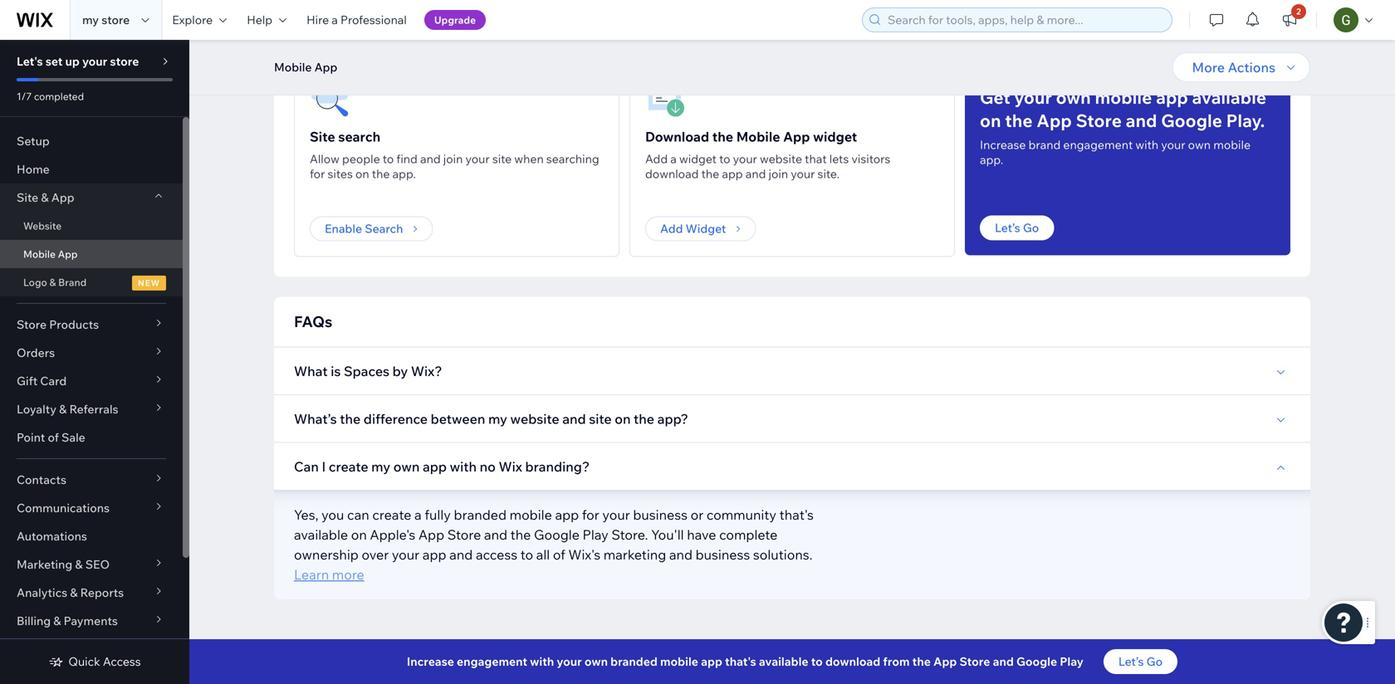 Task type: vqa. For each thing, say whether or not it's contained in the screenshot.
rightmost create
yes



Task type: describe. For each thing, give the bounding box(es) containing it.
1 horizontal spatial google
[[1017, 655, 1058, 669]]

with inside get your own mobile app available on the app store and google play. increase brand engagement with your own mobile app.
[[1136, 137, 1159, 152]]

store inside sidebar element
[[110, 54, 139, 69]]

more
[[332, 567, 365, 583]]

& for logo
[[49, 276, 56, 289]]

help
[[247, 12, 273, 27]]

orders
[[17, 346, 55, 360]]

store inside get your own mobile app available on the app store and google play. increase brand engagement with your own mobile app.
[[1076, 110, 1122, 132]]

over
[[362, 547, 389, 563]]

website link
[[0, 212, 183, 240]]

enable
[[325, 221, 362, 236]]

site search allow people to find and join your site when searching for sites on the app.
[[310, 128, 600, 181]]

wix
[[499, 458, 522, 475]]

let's
[[17, 54, 43, 69]]

lets
[[830, 152, 849, 166]]

actions
[[1228, 59, 1276, 76]]

can i create my own app with no wix branding?
[[294, 458, 590, 475]]

2 vertical spatial my
[[372, 458, 391, 475]]

fully
[[425, 507, 451, 523]]

setup
[[17, 134, 50, 148]]

site inside site search allow people to find and join your site when searching for sites on the app.
[[493, 152, 512, 166]]

mobile app button
[[266, 55, 346, 80]]

is
[[331, 363, 341, 379]]

get
[[980, 86, 1011, 108]]

add inside 'download the mobile app widget add a widget to your website that lets visitors download the app and join your site.'
[[646, 152, 668, 166]]

0 horizontal spatial let's go button
[[980, 216, 1055, 241]]

on left the 'app?' at bottom left
[[615, 411, 631, 427]]

store products button
[[0, 311, 183, 339]]

website inside 'download the mobile app widget add a widget to your website that lets visitors download the app and join your site.'
[[760, 152, 803, 166]]

mobile app link
[[0, 240, 183, 268]]

apple's
[[370, 527, 416, 543]]

and inside site search allow people to find and join your site when searching for sites on the app.
[[420, 152, 441, 166]]

and inside 'download the mobile app widget add a widget to your website that lets visitors download the app and join your site.'
[[746, 167, 766, 181]]

point of sale
[[17, 430, 85, 445]]

no
[[480, 458, 496, 475]]

1 horizontal spatial let's go button
[[1104, 650, 1178, 675]]

gift
[[17, 374, 38, 388]]

app inside 'download the mobile app widget add a widget to your website that lets visitors download the app and join your site.'
[[722, 167, 743, 181]]

store inside "popup button"
[[17, 317, 47, 332]]

join inside 'download the mobile app widget add a widget to your website that lets visitors download the app and join your site.'
[[769, 167, 789, 181]]

mobile inside 'download the mobile app widget add a widget to your website that lets visitors download the app and join your site.'
[[737, 128, 781, 145]]

community
[[707, 507, 777, 523]]

widget
[[686, 221, 726, 236]]

quick access button
[[48, 655, 141, 670]]

more
[[1193, 59, 1225, 76]]

new
[[138, 278, 160, 288]]

set
[[45, 54, 63, 69]]

app inside get your own mobile app available on the app store and google play. increase brand engagement with your own mobile app.
[[1157, 86, 1189, 108]]

complete
[[720, 527, 778, 543]]

logo & brand
[[23, 276, 87, 289]]

1 horizontal spatial available
[[759, 655, 809, 669]]

seo
[[85, 557, 110, 572]]

mobile app for mobile app link
[[23, 248, 78, 260]]

card
[[40, 374, 67, 388]]

app. inside get your own mobile app available on the app store and google play. increase brand engagement with your own mobile app.
[[980, 152, 1004, 167]]

site for search
[[310, 128, 335, 145]]

loyalty & referrals
[[17, 402, 118, 417]]

app inside get your own mobile app available on the app store and google play. increase brand engagement with your own mobile app.
[[1037, 110, 1072, 132]]

enable search button
[[310, 216, 433, 241]]

1 horizontal spatial play
[[1060, 655, 1084, 669]]

0 horizontal spatial website
[[511, 411, 560, 427]]

google inside get your own mobile app available on the app store and google play. increase brand engagement with your own mobile app.
[[1162, 110, 1223, 132]]

contacts
[[17, 473, 66, 487]]

analytics & reports button
[[0, 579, 183, 607]]

spaces
[[344, 363, 390, 379]]

of inside sidebar element
[[48, 430, 59, 445]]

products
[[49, 317, 99, 332]]

point
[[17, 430, 45, 445]]

the right 'what's'
[[340, 411, 361, 427]]

to left from
[[811, 655, 823, 669]]

let's for left let's go button
[[995, 221, 1021, 235]]

0 horizontal spatial create
[[329, 458, 369, 475]]

1 vertical spatial let's go
[[1119, 655, 1163, 669]]

analytics & reports
[[17, 586, 124, 600]]

& for marketing
[[75, 557, 83, 572]]

2 button
[[1272, 0, 1309, 40]]

1 vertical spatial download
[[826, 655, 881, 669]]

i
[[322, 458, 326, 475]]

search
[[365, 221, 403, 236]]

learn more link
[[294, 565, 822, 585]]

sale
[[61, 430, 85, 445]]

logo
[[23, 276, 47, 289]]

can
[[347, 507, 369, 523]]

app?
[[658, 411, 689, 427]]

or
[[691, 507, 704, 523]]

0 vertical spatial my
[[82, 12, 99, 27]]

1 horizontal spatial widget
[[813, 128, 858, 145]]

the inside get your own mobile app available on the app store and google play. increase brand engagement with your own mobile app.
[[1006, 110, 1033, 132]]

2 horizontal spatial my
[[488, 411, 508, 427]]

search
[[338, 128, 381, 145]]

searching
[[547, 152, 600, 166]]

app inside button
[[315, 60, 338, 74]]

upgrade button
[[424, 10, 486, 30]]

let's set up your store
[[17, 54, 139, 69]]

what
[[294, 363, 328, 379]]

ownership
[[294, 547, 359, 563]]

a inside 'download the mobile app widget add a widget to your website that lets visitors download the app and join your site.'
[[671, 152, 677, 166]]

all
[[536, 547, 550, 563]]

what is spaces by wix?
[[294, 363, 442, 379]]

app. inside site search allow people to find and join your site when searching for sites on the app.
[[393, 167, 416, 181]]

payments
[[64, 614, 118, 629]]

enable search
[[325, 221, 403, 236]]

& for site
[[41, 190, 49, 205]]

1 vertical spatial engagement
[[457, 655, 528, 669]]

find
[[397, 152, 418, 166]]

1 vertical spatial branded
[[611, 655, 658, 669]]

0 vertical spatial let's go
[[995, 221, 1040, 235]]

hire a professional link
[[297, 0, 417, 40]]

setup link
[[0, 127, 183, 155]]

google inside yes, you can create a fully branded mobile app for your business or community that's available on apple's app store and the google play store. you'll have complete ownership over your app and access to all of wix's marketing and business solutions. learn more
[[534, 527, 580, 543]]

marketing & seo button
[[0, 551, 183, 579]]

wix?
[[411, 363, 442, 379]]

communications button
[[0, 494, 183, 523]]

yes,
[[294, 507, 319, 523]]

brand
[[58, 276, 87, 289]]

store inside yes, you can create a fully branded mobile app for your business or community that's available on apple's app store and the google play store. you'll have complete ownership over your app and access to all of wix's marketing and business solutions. learn more
[[448, 527, 481, 543]]

1 vertical spatial go
[[1147, 655, 1163, 669]]

reports
[[80, 586, 124, 600]]

learn
[[294, 567, 329, 583]]

2
[[1297, 6, 1302, 17]]

& for analytics
[[70, 586, 78, 600]]

automations
[[17, 529, 87, 544]]

more actions button
[[1173, 52, 1311, 82]]

contacts button
[[0, 466, 183, 494]]



Task type: locate. For each thing, give the bounding box(es) containing it.
the up access on the bottom of the page
[[511, 527, 531, 543]]

download inside 'download the mobile app widget add a widget to your website that lets visitors download the app and join your site.'
[[646, 167, 699, 181]]

on inside yes, you can create a fully branded mobile app for your business or community that's available on apple's app store and the google play store. you'll have complete ownership over your app and access to all of wix's marketing and business solutions. learn more
[[351, 527, 367, 543]]

marketing
[[604, 547, 667, 563]]

widget down download
[[680, 152, 717, 166]]

0 horizontal spatial a
[[332, 12, 338, 27]]

people
[[342, 152, 380, 166]]

Search for tools, apps, help & more... field
[[883, 8, 1167, 32]]

download left from
[[826, 655, 881, 669]]

mobile app for mobile app button
[[274, 60, 338, 74]]

to down download the mobile app widget heading
[[720, 152, 731, 166]]

for up wix's
[[582, 507, 600, 523]]

my down difference on the left
[[372, 458, 391, 475]]

that's
[[780, 507, 814, 523], [725, 655, 757, 669]]

1 vertical spatial site
[[17, 190, 38, 205]]

2 horizontal spatial with
[[1136, 137, 1159, 152]]

hire a professional
[[307, 12, 407, 27]]

access
[[103, 655, 141, 669]]

go
[[1023, 221, 1040, 235], [1147, 655, 1163, 669]]

app inside 'download the mobile app widget add a widget to your website that lets visitors download the app and join your site.'
[[784, 128, 810, 145]]

2 horizontal spatial google
[[1162, 110, 1223, 132]]

0 horizontal spatial join
[[443, 152, 463, 166]]

2 vertical spatial a
[[415, 507, 422, 523]]

1 vertical spatial site
[[589, 411, 612, 427]]

& for billing
[[53, 614, 61, 629]]

mobile
[[1095, 86, 1153, 108], [1214, 137, 1251, 152], [510, 507, 552, 523], [660, 655, 699, 669]]

& inside dropdown button
[[75, 557, 83, 572]]

mobile app inside button
[[274, 60, 338, 74]]

create right i
[[329, 458, 369, 475]]

increase
[[980, 137, 1026, 152], [407, 655, 454, 669]]

mobile right download
[[737, 128, 781, 145]]

&
[[41, 190, 49, 205], [49, 276, 56, 289], [59, 402, 67, 417], [75, 557, 83, 572], [70, 586, 78, 600], [53, 614, 61, 629]]

site & app
[[17, 190, 74, 205]]

create up apple's
[[372, 507, 412, 523]]

visitors
[[852, 152, 891, 166]]

quick access
[[68, 655, 141, 669]]

add down download
[[646, 152, 668, 166]]

& right logo on the left of the page
[[49, 276, 56, 289]]

google
[[1162, 110, 1223, 132], [534, 527, 580, 543], [1017, 655, 1058, 669]]

0 vertical spatial site
[[493, 152, 512, 166]]

1 vertical spatial let's
[[1119, 655, 1144, 669]]

0 vertical spatial site
[[310, 128, 335, 145]]

store
[[1076, 110, 1122, 132], [17, 317, 47, 332], [448, 527, 481, 543], [960, 655, 991, 669]]

the inside yes, you can create a fully branded mobile app for your business or community that's available on apple's app store and the google play store. you'll have complete ownership over your app and access to all of wix's marketing and business solutions. learn more
[[511, 527, 531, 543]]

analytics
[[17, 586, 67, 600]]

gift card
[[17, 374, 67, 388]]

loyalty & referrals button
[[0, 395, 183, 424]]

site inside site search allow people to find and join your site when searching for sites on the app.
[[310, 128, 335, 145]]

1 vertical spatial widget
[[680, 152, 717, 166]]

1 horizontal spatial my
[[372, 458, 391, 475]]

sidebar element
[[0, 40, 189, 685]]

add widget
[[660, 221, 726, 236]]

0 horizontal spatial app.
[[393, 167, 416, 181]]

mobile app up logo & brand
[[23, 248, 78, 260]]

site
[[310, 128, 335, 145], [17, 190, 38, 205]]

0 horizontal spatial business
[[633, 507, 688, 523]]

site up allow
[[310, 128, 335, 145]]

the inside site search allow people to find and join your site when searching for sites on the app.
[[372, 167, 390, 181]]

2 vertical spatial google
[[1017, 655, 1058, 669]]

0 vertical spatial a
[[332, 12, 338, 27]]

& inside popup button
[[59, 402, 67, 417]]

access
[[476, 547, 518, 563]]

on down can
[[351, 527, 367, 543]]

0 horizontal spatial of
[[48, 430, 59, 445]]

on inside get your own mobile app available on the app store and google play. increase brand engagement with your own mobile app.
[[980, 110, 1002, 132]]

1 vertical spatial let's go button
[[1104, 650, 1178, 675]]

site
[[493, 152, 512, 166], [589, 411, 612, 427]]

2 horizontal spatial mobile
[[737, 128, 781, 145]]

branding?
[[525, 458, 590, 475]]

the down download
[[702, 167, 720, 181]]

& left seo
[[75, 557, 83, 572]]

of right all
[[553, 547, 566, 563]]

1 vertical spatial available
[[294, 527, 348, 543]]

brand
[[1029, 137, 1061, 152]]

can
[[294, 458, 319, 475]]

join right find
[[443, 152, 463, 166]]

1 vertical spatial business
[[696, 547, 750, 563]]

download down download
[[646, 167, 699, 181]]

professional
[[341, 12, 407, 27]]

mobile app inside sidebar element
[[23, 248, 78, 260]]

app
[[1157, 86, 1189, 108], [722, 167, 743, 181], [423, 458, 447, 475], [555, 507, 579, 523], [423, 547, 447, 563], [701, 655, 723, 669]]

0 vertical spatial store
[[102, 12, 130, 27]]

1 horizontal spatial increase
[[980, 137, 1026, 152]]

& up "website"
[[41, 190, 49, 205]]

2 vertical spatial available
[[759, 655, 809, 669]]

add
[[646, 152, 668, 166], [660, 221, 683, 236]]

0 vertical spatial with
[[1136, 137, 1159, 152]]

the right download
[[713, 128, 734, 145]]

on
[[980, 110, 1002, 132], [356, 167, 369, 181], [615, 411, 631, 427], [351, 527, 367, 543]]

1/7 completed
[[17, 90, 84, 103]]

site left when
[[493, 152, 512, 166]]

0 horizontal spatial site
[[493, 152, 512, 166]]

1 vertical spatial website
[[511, 411, 560, 427]]

site.
[[818, 167, 840, 181]]

2 horizontal spatial available
[[1193, 86, 1267, 108]]

a left fully
[[415, 507, 422, 523]]

0 vertical spatial play
[[583, 527, 609, 543]]

1 vertical spatial mobile
[[737, 128, 781, 145]]

billing & payments
[[17, 614, 118, 629]]

branded inside yes, you can create a fully branded mobile app for your business or community that's available on apple's app store and the google play store. you'll have complete ownership over your app and access to all of wix's marketing and business solutions. learn more
[[454, 507, 507, 523]]

2 vertical spatial mobile
[[23, 248, 56, 260]]

1 vertical spatial mobile app
[[23, 248, 78, 260]]

and
[[1126, 110, 1158, 132], [420, 152, 441, 166], [746, 167, 766, 181], [563, 411, 586, 427], [484, 527, 508, 543], [450, 547, 473, 563], [670, 547, 693, 563], [993, 655, 1014, 669]]

0 horizontal spatial my
[[82, 12, 99, 27]]

2 horizontal spatial a
[[671, 152, 677, 166]]

& right loyalty
[[59, 402, 67, 417]]

billing & payments button
[[0, 607, 183, 636]]

store down my store on the top left
[[110, 54, 139, 69]]

yes, you can create a fully branded mobile app for your business or community that's available on apple's app store and the google play store. you'll have complete ownership over your app and access to all of wix's marketing and business solutions. learn more
[[294, 507, 814, 583]]

0 horizontal spatial increase
[[407, 655, 454, 669]]

0 vertical spatial let's go button
[[980, 216, 1055, 241]]

join inside site search allow people to find and join your site when searching for sites on the app.
[[443, 152, 463, 166]]

available inside yes, you can create a fully branded mobile app for your business or community that's available on apple's app store and the google play store. you'll have complete ownership over your app and access to all of wix's marketing and business solutions. learn more
[[294, 527, 348, 543]]

0 horizontal spatial mobile app
[[23, 248, 78, 260]]

to inside 'download the mobile app widget add a widget to your website that lets visitors download the app and join your site.'
[[720, 152, 731, 166]]

add left widget
[[660, 221, 683, 236]]

1 horizontal spatial mobile app
[[274, 60, 338, 74]]

your inside sidebar element
[[82, 54, 107, 69]]

1 vertical spatial that's
[[725, 655, 757, 669]]

1 vertical spatial my
[[488, 411, 508, 427]]

to inside site search allow people to find and join your site when searching for sites on the app.
[[383, 152, 394, 166]]

site up branding?
[[589, 411, 612, 427]]

automations link
[[0, 523, 183, 551]]

1 vertical spatial store
[[110, 54, 139, 69]]

site inside popup button
[[17, 190, 38, 205]]

app. down get at the top right of the page
[[980, 152, 1004, 167]]

mobile for mobile app button
[[274, 60, 312, 74]]

1 horizontal spatial site
[[310, 128, 335, 145]]

engagement inside get your own mobile app available on the app store and google play. increase brand engagement with your own mobile app.
[[1064, 137, 1133, 152]]

0 vertical spatial engagement
[[1064, 137, 1133, 152]]

gift card button
[[0, 367, 183, 395]]

upgrade
[[434, 14, 476, 26]]

mobile down hire
[[274, 60, 312, 74]]

add inside button
[[660, 221, 683, 236]]

1/7
[[17, 90, 32, 103]]

explore
[[172, 12, 213, 27]]

0 horizontal spatial widget
[[680, 152, 717, 166]]

orders button
[[0, 339, 183, 367]]

and inside get your own mobile app available on the app store and google play. increase brand engagement with your own mobile app.
[[1126, 110, 1158, 132]]

increase inside get your own mobile app available on the app store and google play. increase brand engagement with your own mobile app.
[[980, 137, 1026, 152]]

widget up lets on the top right
[[813, 128, 858, 145]]

my right 'between'
[[488, 411, 508, 427]]

download the mobile app widget heading
[[646, 127, 858, 147]]

site down home
[[17, 190, 38, 205]]

0 vertical spatial mobile app
[[274, 60, 338, 74]]

communications
[[17, 501, 110, 516]]

billing
[[17, 614, 51, 629]]

join down download the mobile app widget heading
[[769, 167, 789, 181]]

home
[[17, 162, 50, 177]]

store up let's set up your store
[[102, 12, 130, 27]]

0 horizontal spatial that's
[[725, 655, 757, 669]]

& for loyalty
[[59, 402, 67, 417]]

business down have
[[696, 547, 750, 563]]

0 horizontal spatial available
[[294, 527, 348, 543]]

the down the people
[[372, 167, 390, 181]]

the
[[1006, 110, 1033, 132], [713, 128, 734, 145], [372, 167, 390, 181], [702, 167, 720, 181], [340, 411, 361, 427], [634, 411, 655, 427], [511, 527, 531, 543], [913, 655, 931, 669]]

sites
[[328, 167, 353, 181]]

1 vertical spatial with
[[450, 458, 477, 475]]

loyalty
[[17, 402, 56, 417]]

a down download
[[671, 152, 677, 166]]

that's inside yes, you can create a fully branded mobile app for your business or community that's available on apple's app store and the google play store. you'll have complete ownership over your app and access to all of wix's marketing and business solutions. learn more
[[780, 507, 814, 523]]

1 horizontal spatial go
[[1147, 655, 1163, 669]]

app
[[315, 60, 338, 74], [1037, 110, 1072, 132], [784, 128, 810, 145], [51, 190, 74, 205], [58, 248, 78, 260], [419, 527, 445, 543], [934, 655, 957, 669]]

1 horizontal spatial of
[[553, 547, 566, 563]]

let's for let's go button to the right
[[1119, 655, 1144, 669]]

website
[[23, 220, 62, 232]]

0 horizontal spatial let's go
[[995, 221, 1040, 235]]

referrals
[[69, 402, 118, 417]]

mobile inside button
[[274, 60, 312, 74]]

1 horizontal spatial that's
[[780, 507, 814, 523]]

what's
[[294, 411, 337, 427]]

mobile app down hire
[[274, 60, 338, 74]]

join
[[443, 152, 463, 166], [769, 167, 789, 181]]

hire
[[307, 12, 329, 27]]

0 horizontal spatial mobile
[[23, 248, 56, 260]]

1 vertical spatial a
[[671, 152, 677, 166]]

website left that
[[760, 152, 803, 166]]

website up branding?
[[511, 411, 560, 427]]

1 horizontal spatial business
[[696, 547, 750, 563]]

a right hire
[[332, 12, 338, 27]]

0 horizontal spatial with
[[450, 458, 477, 475]]

1 horizontal spatial for
[[582, 507, 600, 523]]

0 vertical spatial that's
[[780, 507, 814, 523]]

the right from
[[913, 655, 931, 669]]

my up let's set up your store
[[82, 12, 99, 27]]

0 vertical spatial branded
[[454, 507, 507, 523]]

on inside site search allow people to find and join your site when searching for sites on the app.
[[356, 167, 369, 181]]

app inside yes, you can create a fully branded mobile app for your business or community that's available on apple's app store and the google play store. you'll have complete ownership over your app and access to all of wix's marketing and business solutions. learn more
[[419, 527, 445, 543]]

to left all
[[521, 547, 533, 563]]

0 vertical spatial mobile
[[274, 60, 312, 74]]

business
[[633, 507, 688, 523], [696, 547, 750, 563]]

& inside dropdown button
[[53, 614, 61, 629]]

to inside yes, you can create a fully branded mobile app for your business or community that's available on apple's app store and the google play store. you'll have complete ownership over your app and access to all of wix's marketing and business solutions. learn more
[[521, 547, 533, 563]]

1 horizontal spatial let's go
[[1119, 655, 1163, 669]]

the down get at the top right of the page
[[1006, 110, 1033, 132]]

0 horizontal spatial branded
[[454, 507, 507, 523]]

store products
[[17, 317, 99, 332]]

you
[[322, 507, 344, 523]]

1 vertical spatial increase
[[407, 655, 454, 669]]

mobile for mobile app link
[[23, 248, 56, 260]]

1 horizontal spatial branded
[[611, 655, 658, 669]]

create
[[329, 458, 369, 475], [372, 507, 412, 523]]

when
[[515, 152, 544, 166]]

1 horizontal spatial with
[[530, 655, 554, 669]]

0 vertical spatial google
[[1162, 110, 1223, 132]]

mobile down "website"
[[23, 248, 56, 260]]

1 horizontal spatial create
[[372, 507, 412, 523]]

& left reports
[[70, 586, 78, 600]]

0 horizontal spatial site
[[17, 190, 38, 205]]

you'll
[[651, 527, 684, 543]]

1 horizontal spatial engagement
[[1064, 137, 1133, 152]]

on down the people
[[356, 167, 369, 181]]

download
[[646, 167, 699, 181], [826, 655, 881, 669]]

faqs
[[294, 312, 333, 331]]

your inside site search allow people to find and join your site when searching for sites on the app.
[[466, 152, 490, 166]]

0 horizontal spatial go
[[1023, 221, 1040, 235]]

app inside popup button
[[51, 190, 74, 205]]

site search heading
[[310, 127, 381, 147]]

help button
[[237, 0, 297, 40]]

have
[[687, 527, 717, 543]]

get your own mobile app available on the app store and google play. increase brand engagement with your own mobile app.
[[980, 86, 1267, 167]]

allow
[[310, 152, 340, 166]]

quick
[[68, 655, 100, 669]]

point of sale link
[[0, 424, 183, 452]]

0 vertical spatial business
[[633, 507, 688, 523]]

& right billing
[[53, 614, 61, 629]]

download the mobile app widget add a widget to your website that lets visitors download the app and join your site.
[[646, 128, 891, 181]]

0 vertical spatial widget
[[813, 128, 858, 145]]

0 vertical spatial increase
[[980, 137, 1026, 152]]

that
[[805, 152, 827, 166]]

play inside yes, you can create a fully branded mobile app for your business or community that's available on apple's app store and the google play store. you'll have complete ownership over your app and access to all of wix's marketing and business solutions. learn more
[[583, 527, 609, 543]]

0 vertical spatial go
[[1023, 221, 1040, 235]]

for down allow
[[310, 167, 325, 181]]

mobile inside yes, you can create a fully branded mobile app for your business or community that's available on apple's app store and the google play store. you'll have complete ownership over your app and access to all of wix's marketing and business solutions. learn more
[[510, 507, 552, 523]]

1 horizontal spatial mobile
[[274, 60, 312, 74]]

1 horizontal spatial join
[[769, 167, 789, 181]]

1 horizontal spatial let's
[[1119, 655, 1144, 669]]

the left the 'app?' at bottom left
[[634, 411, 655, 427]]

2 vertical spatial with
[[530, 655, 554, 669]]

site & app button
[[0, 184, 183, 212]]

up
[[65, 54, 80, 69]]

for inside site search allow people to find and join your site when searching for sites on the app.
[[310, 167, 325, 181]]

of inside yes, you can create a fully branded mobile app for your business or community that's available on apple's app store and the google play store. you'll have complete ownership over your app and access to all of wix's marketing and business solutions. learn more
[[553, 547, 566, 563]]

mobile inside sidebar element
[[23, 248, 56, 260]]

1 vertical spatial add
[[660, 221, 683, 236]]

to left find
[[383, 152, 394, 166]]

business up 'you'll'
[[633, 507, 688, 523]]

what's the difference between my website and site on the app?
[[294, 411, 689, 427]]

available inside get your own mobile app available on the app store and google play. increase brand engagement with your own mobile app.
[[1193, 86, 1267, 108]]

wix's
[[569, 547, 601, 563]]

on down get at the top right of the page
[[980, 110, 1002, 132]]

site for &
[[17, 190, 38, 205]]

a inside yes, you can create a fully branded mobile app for your business or community that's available on apple's app store and the google play store. you'll have complete ownership over your app and access to all of wix's marketing and business solutions. learn more
[[415, 507, 422, 523]]

for inside yes, you can create a fully branded mobile app for your business or community that's available on apple's app store and the google play store. you'll have complete ownership over your app and access to all of wix's marketing and business solutions. learn more
[[582, 507, 600, 523]]

0 vertical spatial of
[[48, 430, 59, 445]]

0 vertical spatial let's
[[995, 221, 1021, 235]]

0 vertical spatial website
[[760, 152, 803, 166]]

1 vertical spatial play
[[1060, 655, 1084, 669]]

0 vertical spatial create
[[329, 458, 369, 475]]

create inside yes, you can create a fully branded mobile app for your business or community that's available on apple's app store and the google play store. you'll have complete ownership over your app and access to all of wix's marketing and business solutions. learn more
[[372, 507, 412, 523]]

app. down find
[[393, 167, 416, 181]]

0 horizontal spatial google
[[534, 527, 580, 543]]

marketing
[[17, 557, 72, 572]]

of left "sale"
[[48, 430, 59, 445]]

mobile
[[274, 60, 312, 74], [737, 128, 781, 145], [23, 248, 56, 260]]

1 vertical spatial of
[[553, 547, 566, 563]]

0 horizontal spatial engagement
[[457, 655, 528, 669]]



